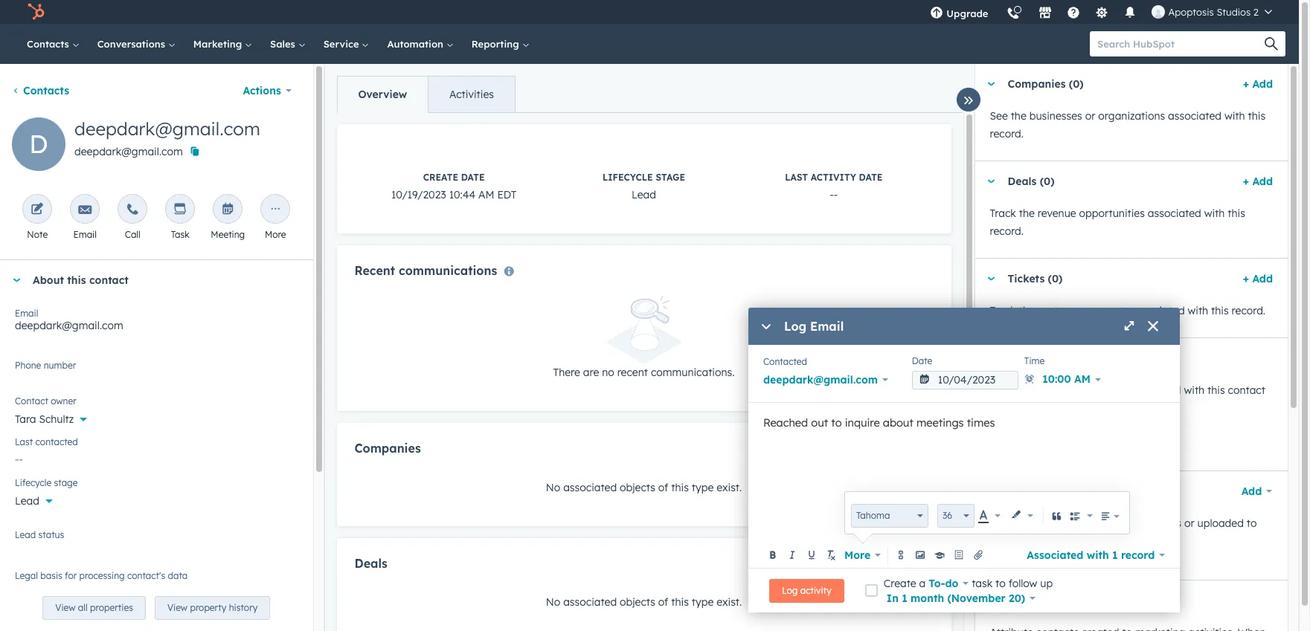 Task type: locate. For each thing, give the bounding box(es) containing it.
meeting image
[[221, 203, 235, 217]]

20)
[[1009, 592, 1025, 605]]

1 type from the top
[[692, 481, 714, 494]]

+ add for track the revenue opportunities associated with this record.
[[1243, 175, 1273, 188]]

schultz
[[39, 413, 74, 426]]

email down about
[[15, 308, 38, 319]]

lifecycle inside lifecycle stage lead
[[603, 172, 653, 183]]

search button
[[1257, 31, 1286, 57]]

businesses
[[1029, 109, 1082, 123]]

0 horizontal spatial date
[[461, 172, 485, 183]]

with inside track the revenue opportunities associated with this record.
[[1204, 207, 1225, 220]]

1 vertical spatial log
[[782, 585, 798, 596]]

3 caret image from the top
[[987, 599, 996, 603]]

the for files
[[1011, 517, 1027, 530]]

0 horizontal spatial contact
[[89, 274, 129, 287]]

objects
[[620, 481, 655, 494], [620, 596, 655, 609]]

log for log activity
[[782, 585, 798, 596]]

1 track from the top
[[990, 207, 1016, 220]]

caret image inside the about this contact dropdown button
[[12, 279, 21, 282]]

last
[[785, 172, 808, 183], [15, 437, 33, 448]]

0 vertical spatial lead
[[632, 188, 656, 202]]

1 horizontal spatial last
[[785, 172, 808, 183]]

lead inside lead popup button
[[15, 495, 39, 508]]

1 horizontal spatial create
[[884, 577, 916, 590]]

1 vertical spatial exist.
[[717, 596, 742, 609]]

marketplaces image
[[1039, 7, 1052, 20]]

date up 10:44
[[461, 172, 485, 183]]

tahoma button
[[851, 504, 929, 528]]

out
[[811, 416, 828, 430]]

MM/DD/YYYY text field
[[912, 371, 1018, 390]]

contacted
[[35, 437, 78, 448]]

see left the files
[[990, 517, 1008, 530]]

1 horizontal spatial am
[[1074, 373, 1091, 386]]

activities
[[449, 88, 494, 101]]

1 vertical spatial see
[[990, 517, 1008, 530]]

to right task
[[996, 577, 1006, 590]]

email image
[[78, 203, 92, 217]]

lifecycle for lifecycle stage lead
[[603, 172, 653, 183]]

lifecycle left stage
[[603, 172, 653, 183]]

+ add for see the businesses or organizations associated with this record.
[[1243, 77, 1273, 91]]

1 vertical spatial caret image
[[987, 180, 996, 183]]

or inside see the businesses or organizations associated with this record.
[[1085, 109, 1095, 123]]

1 caret image from the top
[[987, 277, 996, 281]]

+ add for track the customer requests associated with this record.
[[1243, 272, 1273, 286]]

36
[[943, 510, 953, 522]]

create up in
[[884, 577, 916, 590]]

caret image down task
[[987, 599, 996, 603]]

log email
[[784, 319, 844, 334]]

1 horizontal spatial lifecycle
[[603, 172, 653, 183]]

(0) for payments (0)
[[1063, 352, 1077, 365]]

1 vertical spatial lead
[[15, 495, 39, 508]]

no for companies
[[546, 481, 560, 494]]

lead down lifecycle stage at the bottom of page
[[15, 495, 39, 508]]

caret image inside deals (0) dropdown button
[[987, 180, 996, 183]]

0 horizontal spatial create
[[423, 172, 458, 183]]

email deepdark@gmail.com
[[15, 308, 123, 333]]

0 horizontal spatial email
[[15, 308, 38, 319]]

associated inside collect and track payments associated with this contact using hubspot payments.
[[1128, 384, 1181, 397]]

2 vertical spatial lead
[[15, 530, 36, 541]]

0 vertical spatial objects
[[620, 481, 655, 494]]

1 objects from the top
[[620, 481, 655, 494]]

2 vertical spatial + add button
[[1243, 270, 1273, 288]]

the left the revenue
[[1019, 207, 1035, 220]]

this inside collect and track payments associated with this contact using hubspot payments.
[[1208, 384, 1225, 397]]

(0) up businesses
[[1069, 77, 1084, 91]]

contact up "tara"
[[15, 396, 48, 407]]

payments (0) button
[[975, 339, 1267, 379]]

this inside dropdown button
[[67, 274, 86, 287]]

1 - from the left
[[830, 188, 834, 202]]

1 inside the associated with 1 record popup button
[[1112, 549, 1118, 562]]

0 vertical spatial caret image
[[987, 277, 996, 281]]

1 vertical spatial more
[[844, 549, 871, 562]]

2 track from the top
[[990, 304, 1016, 318]]

caret image inside tickets (0) dropdown button
[[987, 277, 996, 281]]

1 see from the top
[[990, 109, 1008, 123]]

0 vertical spatial or
[[1085, 109, 1095, 123]]

caret image
[[987, 277, 996, 281], [987, 490, 996, 494], [987, 599, 996, 603]]

see inside see the files attached to your activities or uploaded to this record.
[[990, 517, 1008, 530]]

1 + add button from the top
[[1243, 75, 1273, 93]]

lead down stage
[[632, 188, 656, 202]]

2 exist. from the top
[[717, 596, 742, 609]]

associated inside track the revenue opportunities associated with this record.
[[1148, 207, 1201, 220]]

3 + from the top
[[1243, 272, 1249, 286]]

lifecycle for lifecycle stage
[[15, 478, 51, 489]]

2 vertical spatial caret image
[[12, 279, 21, 282]]

1 horizontal spatial view
[[167, 603, 188, 614]]

create up 10:44
[[423, 172, 458, 183]]

track down tickets
[[990, 304, 1016, 318]]

log inside button
[[782, 585, 798, 596]]

the inside see the files attached to your activities or uploaded to this record.
[[1011, 517, 1027, 530]]

uploaded
[[1198, 517, 1244, 530]]

overview link
[[337, 77, 428, 112]]

1 vertical spatial lifecycle
[[15, 478, 51, 489]]

1 horizontal spatial contact
[[1228, 384, 1265, 397]]

help image
[[1067, 7, 1081, 20]]

+ add button
[[1243, 75, 1273, 93], [1243, 173, 1273, 190], [1243, 270, 1273, 288]]

1 vertical spatial create
[[884, 577, 916, 590]]

the down tickets
[[1019, 304, 1035, 318]]

0 vertical spatial + add button
[[1243, 75, 1273, 93]]

0 vertical spatial caret image
[[987, 82, 996, 86]]

2 vertical spatial +
[[1243, 272, 1249, 286]]

0 vertical spatial contacts link
[[18, 24, 88, 64]]

caret image inside companies (0) dropdown button
[[987, 82, 996, 86]]

organizations
[[1098, 109, 1165, 123]]

lifecycle stage lead
[[603, 172, 685, 202]]

with
[[1225, 109, 1245, 123], [1204, 207, 1225, 220], [1188, 304, 1208, 318], [1184, 384, 1205, 397], [1087, 549, 1109, 562]]

(0) for deals (0)
[[1040, 175, 1055, 188]]

lead
[[632, 188, 656, 202], [15, 495, 39, 508], [15, 530, 36, 541]]

1 of from the top
[[658, 481, 668, 494]]

deals inside dropdown button
[[1008, 175, 1037, 188]]

lifecycle left 'stage'
[[15, 478, 51, 489]]

0 vertical spatial last
[[785, 172, 808, 183]]

type
[[692, 481, 714, 494], [692, 596, 714, 609]]

1 vertical spatial companies
[[355, 441, 421, 456]]

note
[[27, 229, 48, 240]]

1 vertical spatial am
[[1074, 373, 1091, 386]]

marketing link
[[184, 24, 261, 64]]

deals
[[1008, 175, 1037, 188], [355, 556, 388, 571]]

caret image left about
[[12, 279, 21, 282]]

activities
[[1137, 517, 1182, 530]]

0 horizontal spatial lifecycle
[[15, 478, 51, 489]]

1 horizontal spatial more
[[844, 549, 871, 562]]

0 horizontal spatial more
[[265, 229, 286, 240]]

(0) up 10:00 am
[[1063, 352, 1077, 365]]

1 horizontal spatial email
[[73, 229, 97, 240]]

track down deals (0)
[[990, 207, 1016, 220]]

1 vertical spatial track
[[990, 304, 1016, 318]]

1 no associated objects of this type exist. from the top
[[546, 481, 742, 494]]

email down email icon
[[73, 229, 97, 240]]

your
[[1112, 517, 1134, 530]]

10:00 am
[[1042, 373, 1091, 386]]

lifecycle
[[603, 172, 653, 183], [15, 478, 51, 489]]

record. inside track the revenue opportunities associated with this record.
[[990, 225, 1024, 238]]

0 vertical spatial contact
[[89, 274, 129, 287]]

10:00
[[1042, 373, 1071, 386]]

no for deals
[[546, 596, 560, 609]]

0 horizontal spatial am
[[478, 188, 494, 202]]

or right businesses
[[1085, 109, 1095, 123]]

0 vertical spatial + add
[[1243, 77, 1273, 91]]

1 no from the top
[[546, 481, 560, 494]]

of for deals
[[658, 596, 668, 609]]

1 vertical spatial deals
[[355, 556, 388, 571]]

log left activity
[[782, 585, 798, 596]]

phone
[[15, 360, 41, 371]]

track inside track the revenue opportunities associated with this record.
[[990, 207, 1016, 220]]

(0) right tickets
[[1048, 272, 1063, 286]]

2 no associated objects of this type exist. from the top
[[546, 596, 742, 609]]

1 left record
[[1112, 549, 1118, 562]]

deals for deals
[[355, 556, 388, 571]]

0 horizontal spatial deals
[[355, 556, 388, 571]]

0 vertical spatial of
[[658, 481, 668, 494]]

apoptosis
[[1168, 6, 1214, 18]]

0 horizontal spatial contact
[[15, 396, 48, 407]]

more down tahoma
[[844, 549, 871, 562]]

last activity date --
[[785, 172, 883, 202]]

companies (0) button
[[975, 64, 1237, 104]]

2 + from the top
[[1243, 175, 1249, 188]]

2 horizontal spatial email
[[810, 319, 844, 334]]

are
[[583, 366, 599, 380]]

more button
[[841, 545, 884, 566]]

caret image inside attachments dropdown button
[[987, 490, 996, 494]]

navigation
[[337, 76, 516, 113]]

no associated objects of this type exist. for deals
[[546, 596, 742, 609]]

email inside email deepdark@gmail.com
[[15, 308, 38, 319]]

3 + add from the top
[[1243, 272, 1273, 286]]

record. inside see the businesses or organizations associated with this record.
[[990, 127, 1024, 141]]

menu
[[921, 0, 1281, 29]]

2 + add button from the top
[[1243, 173, 1273, 190]]

this
[[1248, 109, 1266, 123], [1228, 207, 1245, 220], [67, 274, 86, 287], [1211, 304, 1229, 318], [1208, 384, 1225, 397], [671, 481, 689, 494], [990, 535, 1007, 548], [671, 596, 689, 609]]

0 vertical spatial contact
[[15, 396, 48, 407]]

contact inside dropdown button
[[1008, 594, 1049, 608]]

or right activities at the right bottom of the page
[[1184, 517, 1195, 530]]

1 right in
[[902, 592, 908, 605]]

+ add button for track the customer requests associated with this record.
[[1243, 270, 1273, 288]]

0 horizontal spatial last
[[15, 437, 33, 448]]

companies (0)
[[1008, 77, 1084, 91]]

the inside see the businesses or organizations associated with this record.
[[1011, 109, 1027, 123]]

1 + add from the top
[[1243, 77, 1273, 91]]

caret image for deals (0)
[[987, 180, 996, 183]]

more inside more 'dropdown button'
[[844, 549, 871, 562]]

requests
[[1087, 304, 1128, 318]]

contact's
[[127, 571, 165, 582]]

caret image inside the contact create attribution dropdown button
[[987, 599, 996, 603]]

(0) up the revenue
[[1040, 175, 1055, 188]]

exist. for companies
[[717, 481, 742, 494]]

with inside popup button
[[1087, 549, 1109, 562]]

1 vertical spatial no
[[546, 596, 560, 609]]

1 view from the left
[[55, 603, 75, 614]]

2 see from the top
[[990, 517, 1008, 530]]

contact inside dropdown button
[[89, 274, 129, 287]]

see down companies (0)
[[990, 109, 1008, 123]]

1 horizontal spatial 1
[[1112, 549, 1118, 562]]

view left all
[[55, 603, 75, 614]]

0 vertical spatial deals
[[1008, 175, 1037, 188]]

0 vertical spatial see
[[990, 109, 1008, 123]]

0 vertical spatial log
[[784, 319, 807, 334]]

1 vertical spatial contact
[[1228, 384, 1265, 397]]

0 vertical spatial 1
[[1112, 549, 1118, 562]]

2 view from the left
[[167, 603, 188, 614]]

email up 'deepdark@gmail.com' popup button at the right
[[810, 319, 844, 334]]

customer
[[1038, 304, 1084, 318]]

1 vertical spatial objects
[[620, 596, 655, 609]]

1
[[1112, 549, 1118, 562], [902, 592, 908, 605]]

caret image for attachments
[[987, 490, 996, 494]]

contact for contact owner
[[15, 396, 48, 407]]

the for businesses
[[1011, 109, 1027, 123]]

date inside create date 10/19/2023 10:44 am edt
[[461, 172, 485, 183]]

1 vertical spatial + add button
[[1243, 173, 1273, 190]]

the left businesses
[[1011, 109, 1027, 123]]

track for track the revenue opportunities associated with this record.
[[990, 207, 1016, 220]]

last down "tara"
[[15, 437, 33, 448]]

to right out
[[831, 416, 842, 430]]

track the customer requests associated with this record.
[[990, 304, 1266, 318]]

1 vertical spatial of
[[658, 596, 668, 609]]

the inside track the revenue opportunities associated with this record.
[[1019, 207, 1035, 220]]

about
[[33, 274, 64, 287]]

1 vertical spatial or
[[1184, 517, 1195, 530]]

caret image for companies (0)
[[987, 82, 996, 86]]

am left edt
[[478, 188, 494, 202]]

1 vertical spatial type
[[692, 596, 714, 609]]

type for deals
[[692, 596, 714, 609]]

2 of from the top
[[658, 596, 668, 609]]

1 horizontal spatial companies
[[1008, 77, 1066, 91]]

1 vertical spatial no associated objects of this type exist.
[[546, 596, 742, 609]]

see inside see the businesses or organizations associated with this record.
[[990, 109, 1008, 123]]

0 horizontal spatial 1
[[902, 592, 908, 605]]

1 horizontal spatial date
[[859, 172, 883, 183]]

-
[[830, 188, 834, 202], [834, 188, 838, 202]]

0 vertical spatial no
[[546, 481, 560, 494]]

2 no from the top
[[546, 596, 560, 609]]

or
[[1085, 109, 1095, 123], [1184, 517, 1195, 530]]

0 horizontal spatial companies
[[355, 441, 421, 456]]

tara schultz image
[[1152, 5, 1165, 19]]

caret image
[[987, 82, 996, 86], [987, 180, 996, 183], [12, 279, 21, 282]]

0 vertical spatial type
[[692, 481, 714, 494]]

2 objects from the top
[[620, 596, 655, 609]]

group
[[1066, 506, 1097, 526]]

sales
[[270, 38, 298, 50]]

log
[[784, 319, 807, 334], [782, 585, 798, 596]]

recent communications
[[355, 263, 497, 278]]

1 vertical spatial + add
[[1243, 175, 1273, 188]]

of for companies
[[658, 481, 668, 494]]

follow
[[1009, 577, 1037, 590]]

caret image left companies (0)
[[987, 82, 996, 86]]

+ for track the customer requests associated with this record.
[[1243, 272, 1249, 286]]

caret image left deals (0)
[[987, 180, 996, 183]]

1 horizontal spatial contact
[[1008, 594, 1049, 608]]

1 horizontal spatial or
[[1184, 517, 1195, 530]]

date up 'mm/dd/yyyy' text box
[[912, 356, 932, 367]]

0 vertical spatial exist.
[[717, 481, 742, 494]]

0 vertical spatial no associated objects of this type exist.
[[546, 481, 742, 494]]

2 vertical spatial + add
[[1243, 272, 1273, 286]]

2 + add from the top
[[1243, 175, 1273, 188]]

caret image left tickets
[[987, 277, 996, 281]]

am inside popup button
[[1074, 373, 1091, 386]]

the left the files
[[1011, 517, 1027, 530]]

to
[[831, 416, 842, 430], [1099, 517, 1110, 530], [1247, 517, 1257, 530], [996, 577, 1006, 590]]

tara schultz
[[15, 413, 74, 426]]

automation link
[[378, 24, 463, 64]]

no associated objects of this type exist. for companies
[[546, 481, 742, 494]]

recent
[[355, 263, 395, 278]]

hubspot link
[[18, 3, 56, 21]]

studios
[[1217, 6, 1251, 18]]

companies
[[1008, 77, 1066, 91], [355, 441, 421, 456]]

no associated objects of this type exist.
[[546, 481, 742, 494], [546, 596, 742, 609]]

payments (0)
[[1008, 352, 1077, 365]]

2 type from the top
[[692, 596, 714, 609]]

1 vertical spatial last
[[15, 437, 33, 448]]

deepdark@gmail.com button
[[763, 370, 888, 391]]

+ add
[[1243, 77, 1273, 91], [1243, 175, 1273, 188], [1243, 272, 1273, 286]]

last inside last activity date --
[[785, 172, 808, 183]]

deepdark@gmail.com inside popup button
[[763, 373, 878, 387]]

1 horizontal spatial deals
[[1008, 175, 1037, 188]]

0 vertical spatial am
[[478, 188, 494, 202]]

2 vertical spatial caret image
[[987, 599, 996, 603]]

lead left status
[[15, 530, 36, 541]]

attachments button
[[975, 472, 1226, 512]]

to right uploaded
[[1247, 517, 1257, 530]]

associated with 1 record button
[[1027, 545, 1165, 566]]

processing
[[79, 571, 125, 582]]

log right minimize dialog image
[[784, 319, 807, 334]]

contact
[[15, 396, 48, 407], [1008, 594, 1049, 608]]

1 vertical spatial caret image
[[987, 490, 996, 494]]

marketing
[[193, 38, 245, 50]]

0 horizontal spatial or
[[1085, 109, 1095, 123]]

0 vertical spatial track
[[990, 207, 1016, 220]]

deals (0) button
[[975, 161, 1237, 202]]

1 + from the top
[[1243, 77, 1249, 91]]

or inside see the files attached to your activities or uploaded to this record.
[[1184, 517, 1195, 530]]

companies inside dropdown button
[[1008, 77, 1066, 91]]

add inside add button
[[907, 560, 924, 571]]

Search HubSpot search field
[[1090, 31, 1272, 57]]

contact down follow
[[1008, 594, 1049, 608]]

Last contacted text field
[[15, 446, 298, 469]]

+ for see the businesses or organizations associated with this record.
[[1243, 77, 1249, 91]]

with inside collect and track payments associated with this contact using hubspot payments.
[[1184, 384, 1205, 397]]

contact for contact create attribution
[[1008, 594, 1049, 608]]

2 caret image from the top
[[987, 490, 996, 494]]

am right track
[[1074, 373, 1091, 386]]

there are no recent communications.
[[553, 366, 735, 380]]

and
[[1026, 384, 1045, 397]]

view left property
[[167, 603, 188, 614]]

1 vertical spatial +
[[1243, 175, 1249, 188]]

files
[[1029, 517, 1049, 530]]

1 exist. from the top
[[717, 481, 742, 494]]

0 vertical spatial companies
[[1008, 77, 1066, 91]]

track
[[990, 207, 1016, 220], [990, 304, 1016, 318]]

caret image left attachments on the right of the page
[[987, 490, 996, 494]]

contact
[[89, 274, 129, 287], [1228, 384, 1265, 397]]

do
[[945, 577, 959, 590]]

0 vertical spatial more
[[265, 229, 286, 240]]

time
[[1024, 356, 1045, 367]]

date right the activity
[[859, 172, 883, 183]]

1 vertical spatial contact
[[1008, 594, 1049, 608]]

0 vertical spatial lifecycle
[[603, 172, 653, 183]]

0 horizontal spatial view
[[55, 603, 75, 614]]

last left the activity
[[785, 172, 808, 183]]

+ add button for see the businesses or organizations associated with this record.
[[1243, 75, 1273, 93]]

10:44
[[449, 188, 476, 202]]

number
[[44, 360, 76, 371]]

1 vertical spatial contacts link
[[12, 84, 69, 97]]

associated with 1 record
[[1027, 549, 1155, 562]]

3 + add button from the top
[[1243, 270, 1273, 288]]

view property history
[[167, 603, 258, 614]]

0 vertical spatial +
[[1243, 77, 1249, 91]]

more down more image
[[265, 229, 286, 240]]

1 vertical spatial 1
[[902, 592, 908, 605]]

log for log email
[[784, 319, 807, 334]]

create inside create date 10/19/2023 10:44 am edt
[[423, 172, 458, 183]]

0 vertical spatial create
[[423, 172, 458, 183]]



Task type: describe. For each thing, give the bounding box(es) containing it.
objects for companies
[[620, 481, 655, 494]]

inquire
[[845, 416, 880, 430]]

tickets (0) button
[[975, 259, 1237, 299]]

create for a
[[884, 577, 916, 590]]

10/19/2023
[[391, 188, 446, 202]]

settings link
[[1087, 0, 1118, 24]]

collect
[[990, 384, 1023, 397]]

this inside track the revenue opportunities associated with this record.
[[1228, 207, 1245, 220]]

record
[[1121, 549, 1155, 562]]

lead inside lifecycle stage lead
[[632, 188, 656, 202]]

up
[[1040, 577, 1053, 590]]

the for revenue
[[1019, 207, 1035, 220]]

2
[[1254, 6, 1259, 18]]

tara
[[15, 413, 36, 426]]

activity
[[811, 172, 856, 183]]

opportunities
[[1079, 207, 1145, 220]]

attached
[[1052, 517, 1097, 530]]

caret image for tickets (0)
[[987, 277, 996, 281]]

email for email deepdark@gmail.com
[[15, 308, 38, 319]]

notifications image
[[1124, 7, 1137, 20]]

see for see the businesses or organizations associated with this record.
[[990, 109, 1008, 123]]

view all properties
[[55, 603, 133, 614]]

expand dialog image
[[1123, 321, 1135, 333]]

Phone number text field
[[15, 358, 298, 388]]

meetings
[[917, 416, 964, 430]]

log activity button
[[769, 579, 844, 603]]

attribution
[[1088, 594, 1144, 608]]

view property history link
[[155, 597, 270, 621]]

calling icon image
[[1007, 7, 1020, 21]]

companies for companies (0)
[[1008, 77, 1066, 91]]

a
[[919, 577, 926, 590]]

companies for companies
[[355, 441, 421, 456]]

create for date
[[423, 172, 458, 183]]

with for collect and track payments associated with this contact using hubspot payments.
[[1184, 384, 1205, 397]]

record. inside see the files attached to your activities or uploaded to this record.
[[1010, 535, 1044, 548]]

last for last contacted
[[15, 437, 33, 448]]

revenue
[[1038, 207, 1076, 220]]

deals for deals (0)
[[1008, 175, 1037, 188]]

payments.
[[1065, 402, 1117, 415]]

more image
[[269, 203, 282, 217]]

activities link
[[428, 77, 515, 112]]

overview
[[358, 88, 407, 101]]

last contacted
[[15, 437, 78, 448]]

objects for deals
[[620, 596, 655, 609]]

email for email
[[73, 229, 97, 240]]

add inside add popup button
[[1241, 485, 1262, 498]]

caret image for contact create attribution
[[987, 599, 996, 603]]

communications
[[399, 263, 497, 278]]

1 inside in 1 month (november 20) popup button
[[902, 592, 908, 605]]

times
[[967, 416, 995, 430]]

with for track the revenue opportunities associated with this record.
[[1204, 207, 1225, 220]]

caret image for about this contact
[[12, 279, 21, 282]]

+ add button for track the revenue opportunities associated with this record.
[[1243, 173, 1273, 190]]

notifications button
[[1118, 0, 1143, 24]]

with inside see the businesses or organizations associated with this record.
[[1225, 109, 1245, 123]]

1 vertical spatial contacts
[[23, 84, 69, 97]]

create date 10/19/2023 10:44 am edt
[[391, 172, 517, 202]]

legal basis for processing contact's data
[[15, 571, 188, 582]]

for
[[65, 571, 77, 582]]

status
[[38, 530, 64, 541]]

communications.
[[651, 366, 735, 380]]

stage
[[656, 172, 685, 183]]

contact create attribution
[[1008, 594, 1144, 608]]

actions
[[243, 84, 281, 97]]

to-do button
[[929, 575, 969, 593]]

view for view property history
[[167, 603, 188, 614]]

close dialog image
[[1147, 321, 1159, 333]]

add for see the businesses or organizations associated with this record.
[[1252, 77, 1273, 91]]

minimize dialog image
[[760, 321, 772, 333]]

using
[[990, 402, 1016, 415]]

in 1 month (november 20)
[[887, 592, 1025, 605]]

lead for lead status
[[15, 530, 36, 541]]

add for track the revenue opportunities associated with this record.
[[1252, 175, 1273, 188]]

exist. for deals
[[717, 596, 742, 609]]

track for track the customer requests associated with this record.
[[990, 304, 1016, 318]]

last for last activity date --
[[785, 172, 808, 183]]

there
[[553, 366, 580, 380]]

associated
[[1027, 549, 1084, 562]]

in
[[887, 592, 899, 605]]

am inside create date 10/19/2023 10:44 am edt
[[478, 188, 494, 202]]

all
[[78, 603, 88, 614]]

task
[[171, 229, 190, 240]]

note image
[[31, 203, 44, 217]]

lead button
[[15, 487, 298, 511]]

phone number
[[15, 360, 76, 371]]

hubspot
[[1019, 402, 1062, 415]]

add for track the customer requests associated with this record.
[[1252, 272, 1273, 286]]

type for companies
[[692, 481, 714, 494]]

task
[[972, 577, 993, 590]]

tickets
[[1008, 272, 1045, 286]]

collect and track payments associated with this contact using hubspot payments.
[[990, 384, 1265, 415]]

property
[[190, 603, 226, 614]]

date inside last activity date --
[[859, 172, 883, 183]]

this inside see the files attached to your activities or uploaded to this record.
[[990, 535, 1007, 548]]

hubspot image
[[27, 3, 45, 21]]

see the businesses or organizations associated with this record.
[[990, 109, 1266, 141]]

the for customer
[[1019, 304, 1035, 318]]

history
[[229, 603, 258, 614]]

tara schultz button
[[15, 405, 298, 429]]

see for see the files attached to your activities or uploaded to this record.
[[990, 517, 1008, 530]]

task image
[[174, 203, 187, 217]]

recent
[[617, 366, 648, 380]]

associated inside see the businesses or organizations associated with this record.
[[1168, 109, 1222, 123]]

call image
[[126, 203, 139, 217]]

search image
[[1265, 37, 1278, 51]]

add button
[[884, 556, 933, 576]]

owner
[[51, 396, 76, 407]]

contact inside collect and track payments associated with this contact using hubspot payments.
[[1228, 384, 1265, 397]]

add button
[[1232, 477, 1273, 507]]

service link
[[314, 24, 378, 64]]

payments
[[1008, 352, 1059, 365]]

(0) for companies (0)
[[1069, 77, 1084, 91]]

0 vertical spatial contacts
[[27, 38, 72, 50]]

+ for track the revenue opportunities associated with this record.
[[1243, 175, 1249, 188]]

2 - from the left
[[834, 188, 838, 202]]

upgrade
[[947, 7, 988, 19]]

properties
[[90, 603, 133, 614]]

2 horizontal spatial date
[[912, 356, 932, 367]]

basis
[[40, 571, 62, 582]]

create
[[1052, 594, 1085, 608]]

settings image
[[1096, 7, 1109, 20]]

contacted
[[763, 356, 807, 368]]

36 button
[[937, 504, 975, 528]]

view for view all properties
[[55, 603, 75, 614]]

to-
[[929, 577, 945, 590]]

about
[[883, 416, 914, 430]]

tahoma
[[856, 510, 890, 522]]

contact create attribution button
[[975, 581, 1273, 621]]

menu containing apoptosis studios 2
[[921, 0, 1281, 29]]

service
[[323, 38, 362, 50]]

call
[[125, 229, 140, 240]]

with for track the customer requests associated with this record.
[[1188, 304, 1208, 318]]

navigation containing overview
[[337, 76, 516, 113]]

apoptosis studios 2
[[1168, 6, 1259, 18]]

about this contact
[[33, 274, 129, 287]]

track
[[1048, 384, 1073, 397]]

lead for lead
[[15, 495, 39, 508]]

no
[[602, 366, 614, 380]]

upgrade image
[[930, 7, 944, 20]]

(0) for tickets (0)
[[1048, 272, 1063, 286]]

this inside see the businesses or organizations associated with this record.
[[1248, 109, 1266, 123]]

to left your
[[1099, 517, 1110, 530]]

log activity
[[782, 585, 832, 596]]

(november
[[947, 592, 1006, 605]]

conversations link
[[88, 24, 184, 64]]

sales link
[[261, 24, 314, 64]]

actions button
[[233, 76, 301, 106]]



Task type: vqa. For each thing, say whether or not it's contained in the screenshot.


